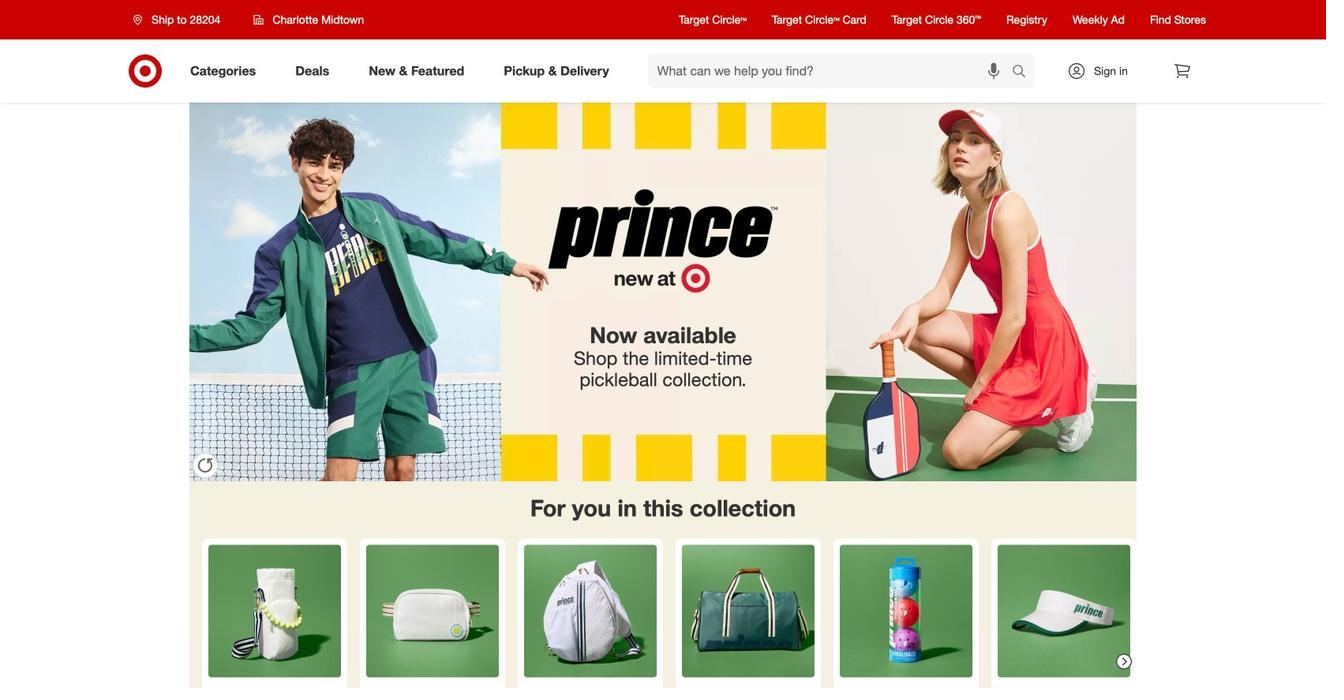 Task type: vqa. For each thing, say whether or not it's contained in the screenshot.
Prince new at Target image
yes



Task type: locate. For each thing, give the bounding box(es) containing it.
What can we help you find? suggestions appear below search field
[[648, 54, 1016, 88]]

prince new at target image
[[189, 103, 1137, 482]]

prince pickleball duffel sports equipment bag - green image
[[682, 545, 815, 677]]

carousel region
[[189, 482, 1137, 688], [202, 529, 1137, 688]]



Task type: describe. For each thing, give the bounding box(es) containing it.
prince pickleball belt bag -cream image
[[366, 545, 499, 677]]

prince pickleball ball red/blue/purple - 3pk image
[[840, 545, 973, 677]]

prince pickleball sling bag - white image
[[524, 545, 657, 677]]

prince pickleball visor hat - cream image
[[998, 545, 1130, 677]]

prince pickleball water bottle sling - cream image
[[208, 545, 341, 677]]



